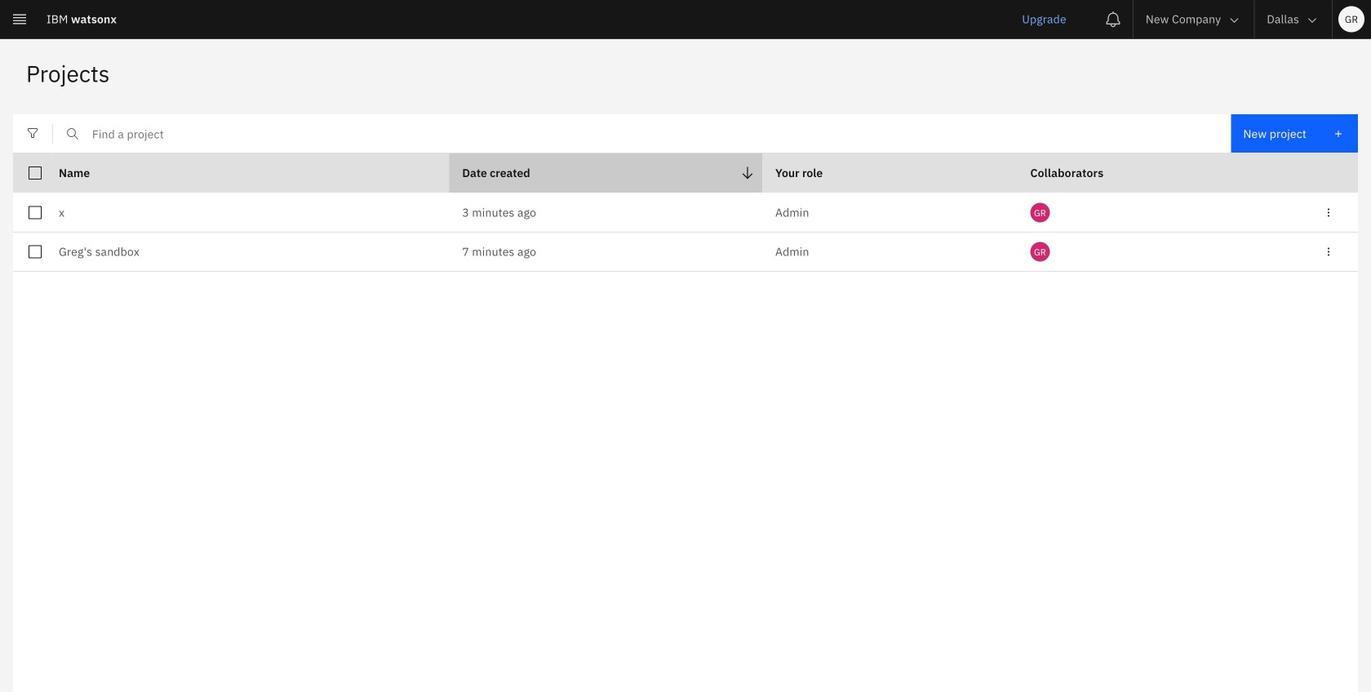 Task type: locate. For each thing, give the bounding box(es) containing it.
0 vertical spatial open and close list of options image
[[1322, 206, 1335, 219]]

None search field
[[53, 114, 1231, 153]]

open and close list of options image for "selected project 899d65d3-7d56-4b43-95e3-de3df5985b5a" element
[[1322, 206, 1335, 219]]

1 open and close list of options image from the top
[[1322, 206, 1335, 219]]

global navigation element
[[0, 0, 1371, 692]]

projects list table toolbar element
[[13, 113, 1358, 154]]

1 vertical spatial open and close list of options image
[[1322, 245, 1335, 258]]

open and close list of options image
[[1322, 206, 1335, 219], [1322, 245, 1335, 258]]

2 open and close list of options image from the top
[[1322, 245, 1335, 258]]

Find a project text field
[[53, 114, 1231, 153]]

open and close list of options image for selected project c51725da-0f5a-461c-aac5-92dc28a0a9f8 element
[[1322, 245, 1335, 258]]



Task type: vqa. For each thing, say whether or not it's contained in the screenshot.
Open and close list of options image associated with Selected project 899d65d3-7d56-4b43-95e3-de3df5985b5a ELEMENT
yes



Task type: describe. For each thing, give the bounding box(es) containing it.
arrow image
[[1306, 14, 1319, 27]]

arrow image
[[1228, 14, 1241, 27]]

select all rows in the table element
[[26, 163, 42, 183]]

selected project 899d65d3-7d56-4b43-95e3-de3df5985b5a element
[[26, 203, 42, 222]]

none search field inside projects list table toolbar "element"
[[53, 114, 1231, 153]]

notifications image
[[1105, 11, 1121, 27]]

selected project c51725da-0f5a-461c-aac5-92dc28a0a9f8 element
[[26, 242, 42, 262]]



